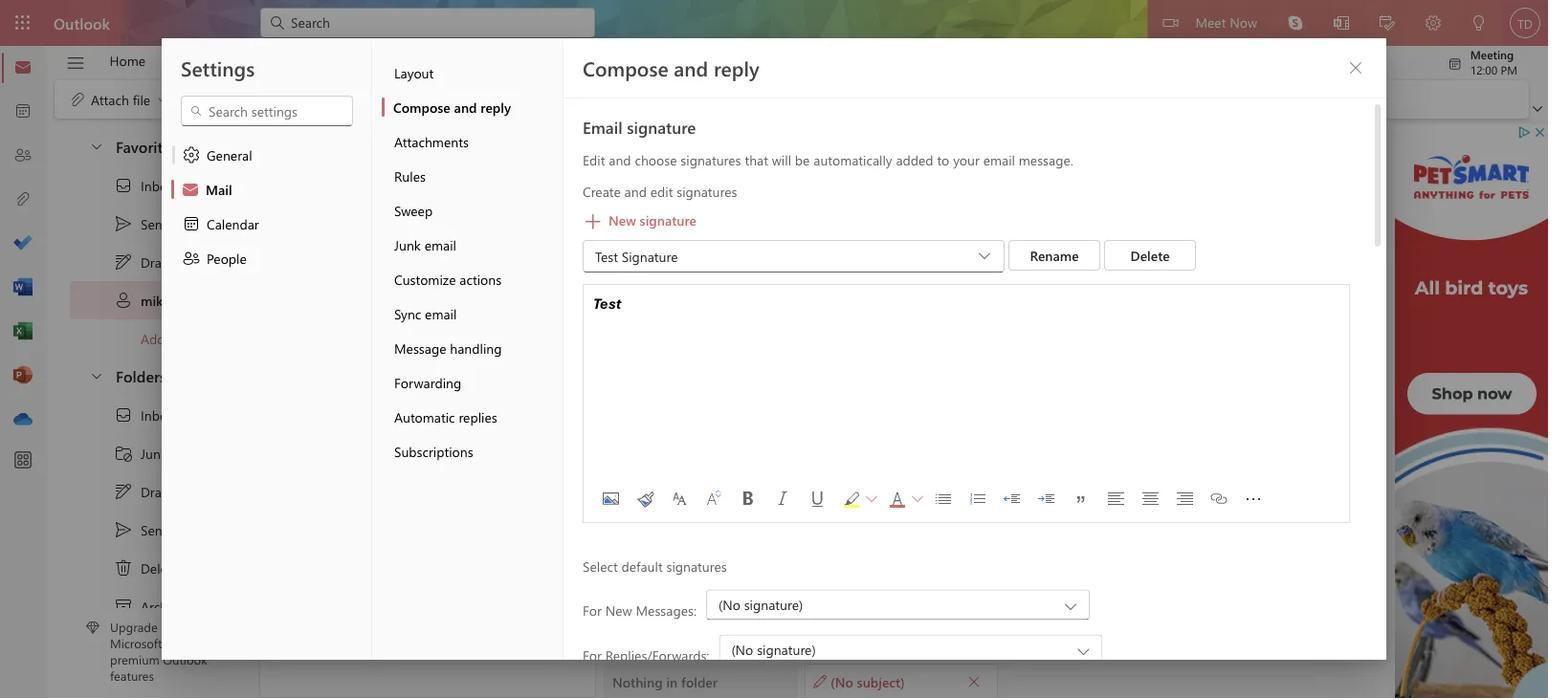 Task type: locate. For each thing, give the bounding box(es) containing it.
 down 
[[114, 482, 133, 501]]

with
[[189, 635, 212, 652]]

junk down sweep
[[394, 236, 421, 254]]

0 vertical spatial compose and reply
[[583, 55, 759, 81]]

new inside  new signature
[[609, 211, 636, 229]]

document containing settings
[[0, 0, 1548, 699]]

to for to whom it may concern,
[[615, 292, 630, 311]]

sent for  sent items 1
[[141, 215, 167, 233]]

compose up "email signature"
[[583, 55, 669, 81]]

and inside button
[[454, 98, 477, 116]]

1 vertical spatial 
[[968, 675, 981, 689]]

0 horizontal spatial email
[[171, 445, 203, 462]]

2 1 from the top
[[200, 215, 206, 233]]

items inside  sent items 1
[[171, 215, 203, 233]]

pm
[[1501, 62, 1518, 77]]

1 vertical spatial sent
[[141, 521, 167, 539]]

1 vertical spatial  button
[[79, 358, 112, 393]]

premium features image
[[86, 621, 100, 635]]

options button
[[581, 46, 657, 76]]

pictures
[[388, 90, 435, 108]]

 left bullets (⌘+.) image
[[912, 494, 924, 505]]

email
[[583, 116, 623, 138], [171, 445, 203, 462]]

 button left font color image
[[865, 484, 879, 515]]


[[189, 104, 203, 118]]

 for folders
[[89, 368, 104, 383]]

0 vertical spatial 
[[114, 253, 133, 272]]

dialog containing settings
[[0, 0, 1548, 699]]

 tree item up  junk email at left bottom
[[70, 396, 224, 434]]

outlook inside upgrade to microsoft 365 with premium outlook features
[[163, 651, 207, 668]]

help
[[233, 52, 261, 69]]

here.
[[468, 576, 497, 594]]

1 vertical spatial 
[[114, 521, 133, 540]]

email left blue
[[425, 305, 457, 323]]

 inbox down favorites "tree item"
[[114, 176, 174, 195]]

1 - from the left
[[450, 309, 455, 326]]

 for  sent items
[[114, 521, 133, 540]]

and left edit
[[625, 182, 647, 200]]

 button left folders
[[79, 358, 112, 393]]

reply inside tab panel
[[714, 55, 759, 81]]

1 vertical spatial drafts
[[141, 483, 176, 501]]

0 vertical spatial items
[[171, 215, 203, 233]]

 inside folders tree item
[[89, 368, 104, 383]]

send email
[[363, 200, 428, 218]]

1  from the top
[[114, 253, 133, 272]]

1 horizontal spatial  button
[[1341, 53, 1371, 83]]

1 vertical spatial  drafts
[[114, 482, 176, 501]]

new right ''
[[609, 211, 636, 229]]

insert
[[372, 52, 407, 69]]

1 horizontal spatial compose
[[583, 55, 669, 81]]

0 horizontal spatial to
[[161, 619, 173, 636]]

 up 
[[114, 214, 133, 234]]

and
[[674, 55, 708, 81], [454, 98, 477, 116], [609, 151, 631, 169], [625, 182, 647, 200]]

bold (⌘+b) image
[[733, 484, 764, 515]]

1  tree item from the top
[[70, 243, 224, 281]]

2  from the top
[[114, 482, 133, 501]]

1 vertical spatial to
[[161, 619, 173, 636]]


[[1163, 15, 1178, 31]]

1 horizontal spatial compose and reply
[[583, 55, 759, 81]]

folders
[[116, 365, 166, 386]]

outlook right premium
[[163, 651, 207, 668]]

 up 
[[114, 253, 133, 272]]

increase indent image
[[1032, 484, 1062, 515]]

0 horizontal spatial 
[[456, 90, 475, 109]]

2 horizontal spatial 
[[912, 494, 924, 505]]

email inside  junk email
[[171, 445, 203, 462]]

 down favorites "tree item"
[[114, 176, 133, 195]]

for left replies/forwards:
[[583, 646, 602, 664]]

concern,
[[720, 292, 779, 311]]

email inside email signature element
[[983, 151, 1015, 169]]

 button left favorites on the left
[[79, 128, 112, 164]]

sweep button
[[382, 193, 563, 228]]

premium
[[110, 651, 160, 668]]

0 horizontal spatial compose
[[393, 98, 450, 116]]

1 vertical spatial compose and reply
[[393, 98, 511, 116]]

1 vertical spatial  button
[[961, 668, 988, 695]]

0 vertical spatial test
[[595, 247, 618, 265]]

send
[[363, 200, 392, 218]]

signature inside  new signature
[[640, 211, 697, 229]]

items inside  deleted items
[[190, 560, 223, 577]]

compose and reply inside button
[[393, 98, 511, 116]]

1 vertical spatial 
[[114, 406, 133, 425]]

0 horizontal spatial compose and reply
[[393, 98, 511, 116]]

 drafts down  tree item in the bottom left of the page
[[114, 482, 176, 501]]

1 horizontal spatial  button
[[911, 484, 924, 515]]

junk right 
[[141, 445, 167, 462]]

create and edit signatures
[[583, 182, 737, 200]]


[[1348, 60, 1364, 76], [968, 675, 981, 689]]

1 vertical spatial 1
[[200, 215, 206, 233]]

1 vertical spatial 
[[975, 246, 994, 265]]

for
[[583, 601, 602, 619], [583, 646, 602, 664]]

inbox up  junk email at left bottom
[[141, 406, 174, 424]]

home
[[110, 52, 145, 69]]

2 vertical spatial 
[[89, 368, 104, 383]]

will
[[772, 151, 791, 169]]

0 vertical spatial signature
[[627, 116, 696, 138]]

new down select
[[606, 601, 632, 619]]

 button left bullets (⌘+.) image
[[911, 484, 924, 515]]

0 vertical spatial  tree item
[[70, 205, 224, 243]]

drafts inside "tree"
[[141, 483, 176, 501]]

 tree item down  sent items 1
[[70, 243, 224, 281]]

0 vertical spatial  tree item
[[70, 167, 224, 205]]

0 vertical spatial 
[[114, 214, 133, 234]]

email inside send email button
[[396, 200, 428, 218]]

drafts left 
[[141, 253, 176, 271]]

font image
[[664, 484, 695, 515]]

 tree item down 
[[70, 205, 224, 243]]

forwarding
[[394, 374, 461, 391]]

0 vertical spatial to
[[637, 196, 651, 213]]

0 vertical spatial drafts
[[141, 253, 176, 271]]

2  from the top
[[114, 521, 133, 540]]

apple
[[349, 309, 384, 326]]


[[114, 559, 133, 578]]

0 vertical spatial  inbox
[[114, 176, 174, 195]]

to left whom it
[[615, 292, 630, 311]]

 inside  meeting 12:00 pm
[[1448, 56, 1463, 72]]

items inside  sent items
[[171, 521, 203, 539]]

email down rules
[[396, 200, 428, 218]]

 left font color image
[[866, 494, 878, 505]]

1 vertical spatial reply
[[481, 98, 511, 116]]

delete button
[[1104, 240, 1196, 271]]

1 horizontal spatial 
[[1448, 56, 1463, 72]]

email for sync email
[[425, 305, 457, 323]]

 tree item for 
[[70, 167, 224, 205]]

1 vertical spatial 
[[114, 482, 133, 501]]

people image
[[13, 146, 33, 166]]

people
[[207, 249, 247, 267]]

items
[[171, 215, 203, 233], [171, 521, 203, 539], [190, 560, 223, 577]]

1 inbox from the top
[[141, 177, 174, 195]]

0 vertical spatial compose
[[583, 55, 669, 81]]

signatures left that at the left top of page
[[681, 151, 741, 169]]

1 vertical spatial compose
[[393, 98, 450, 116]]

1 vertical spatial items
[[171, 521, 203, 539]]

forwarding button
[[382, 366, 563, 400]]

0 horizontal spatial outlook
[[54, 12, 110, 33]]

to inside email signature element
[[937, 151, 950, 169]]

0 vertical spatial 
[[1348, 60, 1364, 76]]

email inside sync email button
[[425, 305, 457, 323]]

font color image
[[882, 485, 913, 515]]

 left folders
[[89, 368, 104, 383]]

1 vertical spatial  tree item
[[70, 511, 224, 549]]

junk email button
[[382, 228, 563, 262]]

0 vertical spatial  drafts
[[114, 253, 176, 272]]

message handling button
[[382, 331, 563, 366]]

 drafts inside "tree"
[[114, 482, 176, 501]]

0 vertical spatial to
[[937, 151, 950, 169]]

Add a subject text field
[[604, 237, 1227, 268]]

 up 
[[114, 521, 133, 540]]

 left 12:00
[[1448, 56, 1463, 72]]

items right deleted
[[190, 560, 223, 577]]


[[1448, 56, 1463, 72], [182, 214, 201, 234]]

1 vertical spatial  inbox
[[114, 406, 174, 425]]

1  button from the left
[[865, 484, 879, 515]]

To text field
[[683, 195, 1301, 217]]

2 vertical spatial items
[[190, 560, 223, 577]]

added
[[896, 151, 934, 169]]

1  drafts from the top
[[114, 253, 176, 272]]

 tree item
[[70, 243, 224, 281], [70, 473, 224, 511]]

junk
[[394, 236, 421, 254], [141, 445, 167, 462]]

to right create at the left top of the page
[[637, 196, 651, 213]]

help button
[[219, 46, 275, 76]]

0 horizontal spatial 
[[968, 675, 981, 689]]

email right the your
[[983, 151, 1015, 169]]

2 sent from the top
[[141, 521, 167, 539]]

 down to text box at top
[[975, 246, 994, 265]]

- right blue
[[488, 309, 494, 326]]

replies
[[459, 408, 497, 426]]

signature up choose
[[627, 116, 696, 138]]

0 vertical spatial junk
[[394, 236, 421, 254]]

mike@example.com inside  mike@example.com
[[141, 292, 264, 309]]

1 horizontal spatial 
[[866, 494, 878, 505]]

email right 
[[171, 445, 203, 462]]

 for highlight image
[[866, 494, 878, 505]]

signatures for choose
[[681, 151, 741, 169]]

compose down layout
[[393, 98, 450, 116]]


[[114, 214, 133, 234], [114, 521, 133, 540]]

1 vertical spatial email
[[171, 445, 203, 462]]

message list section
[[260, 127, 707, 698]]

 inbox up  tree item in the bottom left of the page
[[114, 406, 174, 425]]

2 drafts from the top
[[141, 483, 176, 501]]

0 vertical spatial 
[[89, 138, 104, 154]]


[[114, 253, 133, 272], [114, 482, 133, 501]]

and right the options button
[[674, 55, 708, 81]]

2  tree item from the top
[[70, 396, 224, 434]]

1 vertical spatial new
[[606, 601, 632, 619]]

 inside favorites "tree"
[[114, 214, 133, 234]]

1 horizontal spatial 
[[1348, 60, 1364, 76]]

1 vertical spatial 
[[182, 214, 201, 234]]

to inside text box
[[615, 292, 630, 311]]

1 left calendar
[[200, 215, 206, 233]]

compose and reply up "email signature"
[[583, 55, 759, 81]]

mike@example.com down 2
[[141, 292, 264, 309]]

0 vertical spatial for
[[583, 601, 602, 619]]

1  from the top
[[114, 214, 133, 234]]

1 sent from the top
[[141, 215, 167, 233]]

 tree item
[[70, 588, 224, 626]]

 left favorites on the left
[[89, 138, 104, 154]]

document
[[0, 0, 1548, 699]]

 left emoji
[[456, 90, 475, 109]]

to down archive
[[161, 619, 173, 636]]

mail image
[[13, 58, 33, 78]]

1 vertical spatial signatures
[[677, 182, 737, 200]]

1 vertical spatial signature
[[640, 211, 697, 229]]

2  inbox from the top
[[114, 406, 174, 425]]

 up 
[[114, 406, 133, 425]]

0 horizontal spatial -
[[450, 309, 455, 326]]

1 1 from the top
[[200, 177, 206, 195]]

sent inside  sent items 1
[[141, 215, 167, 233]]

mike@example.com inside mike@example.com mike@example.com
[[337, 175, 439, 190]]


[[182, 249, 201, 268]]

1 drafts from the top
[[141, 253, 176, 271]]

2 inbox from the top
[[141, 406, 174, 424]]

0 horizontal spatial 
[[182, 214, 201, 234]]

1 horizontal spatial junk
[[394, 236, 421, 254]]

 tree item
[[70, 281, 264, 320]]

1  from the top
[[114, 176, 133, 195]]

inbox left 
[[141, 177, 174, 195]]

1 horizontal spatial to
[[637, 196, 651, 213]]

outlook up 
[[54, 12, 110, 33]]

tree
[[70, 396, 224, 699]]

1 right 
[[200, 177, 206, 195]]

tab list inside application
[[95, 46, 658, 76]]

1 for from the top
[[583, 601, 602, 619]]

outlook
[[54, 12, 110, 33], [163, 651, 207, 668]]

outlook inside banner
[[54, 12, 110, 33]]

emoji
[[479, 90, 511, 108]]

decrease indent image
[[997, 484, 1028, 515]]

compose and reply inside tab panel
[[583, 55, 759, 81]]

signature
[[627, 116, 696, 138], [640, 211, 697, 229]]

mike@example.com up sweep
[[337, 150, 486, 172]]

1 horizontal spatial to
[[937, 151, 950, 169]]

dialog
[[0, 0, 1548, 699]]

favorites tree
[[70, 121, 264, 358]]

 junk email
[[114, 444, 203, 463]]

1 horizontal spatial email
[[583, 116, 623, 138]]

1 vertical spatial outlook
[[163, 651, 207, 668]]

1 vertical spatial test
[[593, 295, 628, 313]]

junk inside button
[[394, 236, 421, 254]]

add
[[141, 330, 165, 348]]

0 horizontal spatial junk
[[141, 445, 167, 462]]

1 vertical spatial for
[[583, 646, 602, 664]]

1 horizontal spatial reply
[[714, 55, 759, 81]]

 tree item inside favorites "tree"
[[70, 243, 224, 281]]

 up 
[[182, 214, 201, 234]]

1 horizontal spatial outlook
[[163, 651, 207, 668]]

0 vertical spatial signatures
[[681, 151, 741, 169]]

1  inbox from the top
[[114, 176, 174, 195]]

 new signature
[[584, 211, 697, 231]]

 drafts inside favorites "tree"
[[114, 253, 176, 272]]

nothing in folder button
[[604, 664, 797, 699]]

2  drafts from the top
[[114, 482, 176, 501]]

bullets (⌘+.) image
[[928, 484, 959, 515]]

 sent items
[[114, 521, 203, 540]]

 tree item
[[70, 167, 224, 205], [70, 396, 224, 434]]

replies/forwards:
[[606, 646, 710, 664]]

reply down layout button
[[481, 98, 511, 116]]

nothing in folder
[[612, 673, 718, 691]]

1 vertical spatial junk
[[141, 445, 167, 462]]

compose inside tab panel
[[583, 55, 669, 81]]

signature down edit
[[640, 211, 697, 229]]

 drafts down  sent items 1
[[114, 253, 176, 272]]

2  button from the top
[[79, 358, 112, 393]]

 button inside folders tree item
[[79, 358, 112, 393]]

reply inside button
[[481, 98, 511, 116]]

0 horizontal spatial  button
[[865, 484, 879, 515]]

tab list containing home
[[95, 46, 658, 76]]

drafts inside favorites "tree"
[[141, 253, 176, 271]]

meet
[[1196, 13, 1226, 31]]

2  tree item from the top
[[70, 511, 224, 549]]

reply down outlook banner at the top
[[714, 55, 759, 81]]

calendar image
[[13, 102, 33, 122]]

to left the your
[[937, 151, 950, 169]]

- right 12
[[450, 309, 455, 326]]

drafts up  sent items
[[141, 483, 176, 501]]

test
[[595, 247, 618, 265], [593, 295, 628, 313], [615, 472, 650, 490]]

 tree item
[[70, 205, 224, 243], [70, 511, 224, 549]]

0 vertical spatial email
[[583, 116, 623, 138]]

 button for favorites
[[79, 128, 112, 164]]

to inside upgrade to microsoft 365 with premium outlook features
[[161, 619, 173, 636]]

tab list
[[95, 46, 658, 76]]

0 vertical spatial new
[[609, 211, 636, 229]]

 button
[[79, 128, 112, 164], [79, 358, 112, 393]]

inbox
[[141, 177, 174, 195], [141, 406, 174, 424]]

apple iphone 12 - blue - 128gb (with 24 monthly payments)
[[349, 309, 707, 326]]

deleted
[[141, 560, 187, 577]]

0 vertical spatial 1
[[200, 177, 206, 195]]

rules
[[394, 167, 426, 185]]

2 vertical spatial signatures
[[667, 558, 727, 576]]

0 vertical spatial 
[[1448, 56, 1463, 72]]

2 vertical spatial mike@example.com
[[141, 292, 264, 309]]

2  tree item from the top
[[70, 473, 224, 511]]

test left 'font' image
[[615, 472, 650, 490]]

 tree item for 
[[70, 473, 224, 511]]

reading pane main content
[[596, 120, 1391, 699]]

1 vertical spatial mike@example.com
[[337, 175, 439, 190]]

select
[[583, 558, 618, 576]]

1 vertical spatial to
[[615, 292, 630, 311]]

email up edit on the top of page
[[583, 116, 623, 138]]

insert button
[[358, 46, 421, 76]]

underline (⌘+u) image
[[802, 484, 833, 515]]

for down select
[[583, 601, 602, 619]]

test down ''
[[595, 247, 618, 265]]

 inside compose and reply tab panel
[[1348, 60, 1364, 76]]

 inside settings tab list
[[182, 214, 201, 234]]

0 vertical spatial inbox
[[141, 177, 174, 195]]

1 vertical spatial  tree item
[[70, 473, 224, 511]]

0 vertical spatial  button
[[79, 128, 112, 164]]

to inside button
[[637, 196, 651, 213]]

automatic
[[394, 408, 455, 426]]

left-rail-appbar navigation
[[4, 46, 42, 442]]

compose and reply button
[[382, 90, 563, 124]]

signatures right edit
[[677, 182, 737, 200]]

compose and reply down layout button
[[393, 98, 511, 116]]

1 vertical spatial inbox
[[141, 406, 174, 424]]

items for 
[[190, 560, 223, 577]]

 tree item down favorites on the left
[[70, 167, 224, 205]]

email up customize actions
[[425, 236, 456, 254]]

 inside favorites "tree item"
[[89, 138, 104, 154]]

1  tree item from the top
[[70, 167, 224, 205]]

 inside include group
[[456, 90, 475, 109]]

align right image
[[1169, 484, 1200, 515]]

customize actions button
[[382, 262, 563, 297]]

test inside text box
[[593, 295, 628, 313]]

 for  calendar
[[182, 214, 201, 234]]

2 vertical spatial test
[[615, 472, 650, 490]]

0 vertical spatial outlook
[[54, 12, 110, 33]]

None button
[[584, 241, 1004, 272]]

0 horizontal spatial to
[[615, 292, 630, 311]]

1 vertical spatial  tree item
[[70, 396, 224, 434]]

mike@example.com up send email button
[[337, 175, 439, 190]]

test right 24
[[593, 295, 628, 313]]

mike@example.com for 
[[141, 292, 264, 309]]

 tree item down  junk email at left bottom
[[70, 473, 224, 511]]

items down 
[[171, 215, 203, 233]]

2  from the top
[[114, 406, 133, 425]]

 tree item up deleted
[[70, 511, 224, 549]]

customize actions
[[394, 270, 502, 288]]

insert pictures inline image
[[595, 484, 626, 515]]

 inbox inside favorites "tree"
[[114, 176, 174, 195]]

1 horizontal spatial -
[[488, 309, 494, 326]]

 inside the reading pane main content
[[968, 675, 981, 689]]

0 vertical spatial reply
[[714, 55, 759, 81]]

compose and reply tab panel
[[564, 38, 1387, 691]]

(with
[[540, 309, 571, 326]]

1  tree item from the top
[[70, 205, 224, 243]]

application
[[0, 0, 1548, 699]]

1  button from the top
[[79, 128, 112, 164]]

sent inside  sent items
[[141, 521, 167, 539]]

email inside junk email button
[[425, 236, 456, 254]]

rename
[[1030, 246, 1079, 264]]

 inbox
[[114, 176, 174, 195], [114, 406, 174, 425]]

0 vertical spatial 
[[114, 176, 133, 195]]

 button inside favorites "tree item"
[[79, 128, 112, 164]]

0 vertical spatial sent
[[141, 215, 167, 233]]

0 vertical spatial  tree item
[[70, 243, 224, 281]]

0 horizontal spatial reply
[[481, 98, 511, 116]]

signatures up messages:
[[667, 558, 727, 576]]

to
[[637, 196, 651, 213], [615, 292, 630, 311]]

2  button from the left
[[911, 484, 924, 515]]

items up  deleted items
[[171, 521, 203, 539]]

and left emoji
[[454, 98, 477, 116]]

in
[[666, 673, 678, 691]]

mike@example.com for mike@example.com
[[337, 175, 439, 190]]

folders tree item
[[70, 358, 224, 396]]

 button for font color image
[[911, 484, 924, 515]]

2 for from the top
[[583, 646, 602, 664]]

for for for replies/forwards:
[[583, 646, 602, 664]]

word image
[[13, 278, 33, 298]]

 inside favorites "tree"
[[114, 253, 133, 272]]


[[114, 291, 133, 310]]



Task type: describe. For each thing, give the bounding box(es) containing it.
messages:
[[636, 601, 697, 619]]

nothing
[[612, 673, 663, 691]]

to whom it may concern,
[[615, 292, 779, 311]]

favorite
[[169, 330, 213, 348]]

Search settings search field
[[203, 101, 333, 121]]

 button for folders
[[79, 358, 112, 393]]

12:00
[[1471, 62, 1498, 77]]


[[584, 212, 603, 231]]

1 inside  tree item
[[200, 177, 206, 195]]

application containing settings
[[0, 0, 1548, 699]]

0 horizontal spatial  button
[[961, 668, 988, 695]]

inbox inside favorites "tree"
[[141, 177, 174, 195]]

junk inside  junk email
[[141, 445, 167, 462]]

align left image
[[1101, 484, 1131, 515]]

signature
[[622, 247, 678, 265]]

 button for highlight image
[[865, 484, 879, 515]]

items for 
[[171, 521, 203, 539]]

files image
[[13, 190, 33, 210]]

12
[[432, 309, 446, 326]]

sweep
[[394, 201, 433, 219]]

choose
[[635, 151, 677, 169]]


[[66, 53, 86, 73]]

test signature
[[595, 247, 678, 265]]

subscriptions button
[[382, 434, 563, 469]]

add favorite tree item
[[70, 320, 224, 358]]

 tree item
[[70, 549, 224, 588]]

email signature
[[583, 116, 696, 138]]

insert link (⌘+k) image
[[1204, 484, 1235, 515]]

for replies/forwards:
[[583, 646, 710, 664]]

highlight image
[[836, 485, 867, 515]]

0 vertical spatial  button
[[1341, 53, 1371, 83]]

options
[[596, 52, 643, 69]]

sync email
[[394, 305, 457, 323]]

signatures for edit
[[677, 182, 737, 200]]

email for junk email
[[425, 236, 456, 254]]

align center image
[[1135, 484, 1166, 515]]

delete
[[1131, 246, 1170, 264]]

 sent items 1
[[114, 214, 206, 234]]

over
[[438, 576, 464, 594]]

archive
[[141, 598, 184, 616]]

message handling
[[394, 339, 502, 357]]

 for  sent items 1
[[114, 214, 133, 234]]

compose and reply heading
[[583, 55, 759, 81]]

test inside button
[[595, 247, 618, 265]]

onedrive image
[[13, 411, 33, 430]]

italic (⌘+i) image
[[768, 484, 798, 515]]

numbering (⌘+/) image
[[963, 484, 993, 515]]

 inbox inside "tree"
[[114, 406, 174, 425]]

test inside message body, press alt+f10 to exit text box
[[615, 472, 650, 490]]

 (no subject)
[[813, 673, 905, 691]]

for for for new messages:
[[583, 601, 602, 619]]

 tree item for 
[[70, 396, 224, 434]]

junk email
[[394, 236, 456, 254]]

looks
[[359, 576, 393, 594]]

 calendar
[[182, 214, 259, 234]]

subject)
[[857, 673, 905, 691]]

automatically
[[814, 151, 893, 169]]

tree containing 
[[70, 396, 224, 699]]

1 inside  sent items 1
[[200, 215, 206, 233]]

new for for
[[606, 601, 632, 619]]

format painter image
[[630, 484, 660, 515]]

add favorite
[[141, 330, 213, 348]]

Signature text field
[[584, 285, 1349, 477]]

email inside compose and reply tab panel
[[583, 116, 623, 138]]

more apps image
[[13, 452, 33, 471]]

 tree item for 
[[70, 243, 224, 281]]

edit
[[583, 151, 605, 169]]

monthly
[[593, 309, 643, 326]]

automatic replies button
[[382, 400, 563, 434]]

 for topmost  button
[[1348, 60, 1364, 76]]

microsoft
[[110, 635, 162, 652]]

outlook link
[[54, 0, 110, 46]]

home button
[[95, 46, 160, 76]]

upgrade to microsoft 365 with premium outlook features
[[110, 619, 212, 684]]

and right edit on the top of page
[[609, 151, 631, 169]]

now
[[1230, 13, 1258, 31]]

more formatting options image
[[1238, 484, 1269, 515]]

 for favorites
[[89, 138, 104, 154]]

2 - from the left
[[488, 309, 494, 326]]

empty
[[397, 576, 434, 594]]

upgrade
[[110, 619, 158, 636]]

payments)
[[646, 309, 707, 326]]

 archive
[[114, 597, 184, 616]]

email for send email
[[396, 200, 428, 218]]

0 vertical spatial mike@example.com
[[337, 150, 486, 172]]

email signature element
[[583, 151, 1350, 666]]

 inside favorites "tree"
[[114, 176, 133, 195]]

settings tab list
[[162, 38, 372, 660]]

rules button
[[382, 159, 563, 193]]

 inside button
[[975, 246, 994, 265]]

sent for  sent items
[[141, 521, 167, 539]]

format text button
[[422, 46, 519, 76]]

 for the leftmost  button
[[968, 675, 981, 689]]

formatting options. list box
[[593, 477, 1340, 523]]

new for 
[[609, 211, 636, 229]]

powerpoint image
[[13, 367, 33, 386]]

view button
[[161, 46, 218, 76]]

128gb
[[497, 309, 536, 326]]

attachments button
[[382, 124, 563, 159]]

settings
[[181, 55, 255, 81]]

draw
[[535, 52, 566, 69]]

Message body, press Alt+F10 to exit text field
[[615, 292, 1360, 558]]

quote image
[[1066, 484, 1097, 515]]

favorites
[[116, 136, 178, 156]]

to do image
[[13, 234, 33, 254]]

layout button
[[382, 56, 563, 90]]

 inside "tree"
[[114, 406, 133, 425]]

automatic replies
[[394, 408, 497, 426]]

customize
[[394, 270, 456, 288]]

calendar
[[207, 215, 259, 233]]

be
[[795, 151, 810, 169]]

include group
[[58, 80, 606, 119]]

features
[[110, 668, 154, 684]]

send email button
[[329, 196, 436, 223]]

 for font color image
[[912, 494, 924, 505]]


[[181, 180, 200, 199]]

select default signatures
[[583, 558, 727, 576]]

outlook banner
[[0, 0, 1548, 46]]

sync email button
[[382, 297, 563, 331]]


[[114, 444, 133, 463]]

looks empty over here.
[[359, 576, 497, 594]]

blue
[[459, 309, 485, 326]]

24
[[575, 309, 590, 326]]

 emoji
[[456, 90, 511, 109]]

 meeting 12:00 pm
[[1448, 46, 1518, 77]]


[[813, 675, 827, 689]]

meeting
[[1471, 46, 1514, 62]]

favorites tree item
[[70, 128, 224, 167]]

settings heading
[[181, 55, 255, 81]]

to for to
[[637, 196, 651, 213]]

excel image
[[13, 323, 33, 342]]

create
[[583, 182, 621, 200]]

attachments
[[394, 133, 469, 150]]

 tree item
[[70, 434, 224, 473]]

draw button
[[521, 46, 580, 76]]

message
[[394, 339, 446, 357]]

compose inside button
[[393, 98, 450, 116]]

meet now
[[1196, 13, 1258, 31]]

rename button
[[1009, 240, 1101, 271]]

your
[[953, 151, 980, 169]]

 for  meeting 12:00 pm
[[1448, 56, 1463, 72]]

font size image
[[699, 484, 729, 515]]

folder
[[681, 673, 718, 691]]

none button containing 
[[584, 241, 1004, 272]]

inbox inside "tree"
[[141, 406, 174, 424]]

 mike@example.com
[[114, 291, 264, 310]]



Task type: vqa. For each thing, say whether or not it's contained in the screenshot.
the Email within the  Junk Email
yes



